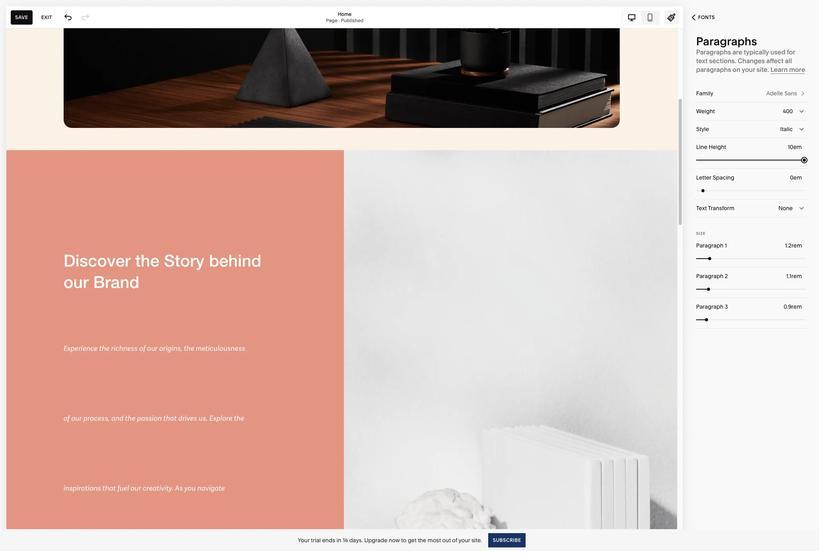 Task type: describe. For each thing, give the bounding box(es) containing it.
Line Height text field
[[788, 143, 804, 152]]

italic
[[781, 126, 793, 133]]

size
[[696, 231, 706, 236]]

paragraph 2
[[696, 273, 728, 280]]

Letter Spacing range field
[[696, 182, 806, 199]]

letter
[[696, 174, 712, 181]]

your inside paragraphs are typically used for text sections. changes affect all paragraphs on your site.
[[742, 66, 755, 74]]

paragraph for paragraph 3
[[696, 303, 724, 311]]

fonts button
[[683, 9, 724, 26]]

ends
[[322, 537, 335, 544]]

sans
[[785, 90, 797, 97]]

paragraphs
[[696, 66, 731, 74]]

family
[[696, 90, 714, 97]]

of
[[452, 537, 457, 544]]

most
[[428, 537, 441, 544]]

home page · published
[[326, 11, 364, 23]]

Paragraph 2 range field
[[696, 281, 806, 298]]

1 vertical spatial your
[[459, 537, 470, 544]]

save button
[[11, 10, 33, 24]]

1
[[725, 242, 727, 249]]

height
[[709, 144, 726, 151]]

Paragraph 1 text field
[[785, 241, 804, 250]]

the
[[418, 537, 426, 544]]

home
[[338, 11, 352, 17]]

your trial ends in 14 days. upgrade now to get the most out of your site.
[[298, 537, 482, 544]]

line
[[696, 144, 708, 151]]

adelle sans
[[766, 90, 797, 97]]

adelle
[[766, 90, 783, 97]]

are
[[733, 48, 743, 56]]

paragraphs are typically used for text sections. changes affect all paragraphs on your site.
[[696, 48, 795, 74]]

2
[[725, 273, 728, 280]]

Line Height range field
[[696, 151, 806, 169]]

style
[[696, 126, 709, 133]]

learn
[[771, 66, 788, 74]]

paragraph for paragraph 2
[[696, 273, 724, 280]]

weight
[[696, 108, 715, 115]]

·
[[339, 17, 340, 23]]

subscribe button
[[489, 534, 526, 548]]

0 horizontal spatial site.
[[472, 537, 482, 544]]

upgrade
[[364, 537, 388, 544]]

paragraphs for paragraphs
[[696, 35, 757, 48]]

get
[[408, 537, 417, 544]]

paragraph for paragraph 1
[[696, 242, 724, 249]]

for
[[787, 48, 795, 56]]

paragraphs for paragraphs are typically used for text sections. changes affect all paragraphs on your site.
[[696, 48, 731, 56]]

learn more
[[771, 66, 805, 74]]

Paragraph 1 range field
[[696, 250, 806, 267]]

exit
[[41, 14, 52, 20]]

text transform
[[696, 205, 735, 212]]

page
[[326, 17, 338, 23]]

text
[[696, 205, 707, 212]]

affect
[[767, 57, 784, 65]]

learn more link
[[771, 66, 805, 74]]

published
[[341, 17, 364, 23]]

line height
[[696, 144, 726, 151]]

400
[[783, 108, 793, 115]]

on
[[733, 66, 741, 74]]

all
[[785, 57, 792, 65]]



Task type: locate. For each thing, give the bounding box(es) containing it.
spacing
[[713, 174, 735, 181]]

site. right of
[[472, 537, 482, 544]]

site.
[[757, 66, 769, 74], [472, 537, 482, 544]]

Paragraph 3 text field
[[784, 303, 804, 311]]

1 paragraph from the top
[[696, 242, 724, 249]]

letter spacing
[[696, 174, 735, 181]]

0 vertical spatial paragraph
[[696, 242, 724, 249]]

1 vertical spatial paragraph
[[696, 273, 724, 280]]

paragraph down size
[[696, 242, 724, 249]]

sections.
[[709, 57, 737, 65]]

Paragraph 2 text field
[[786, 272, 804, 281]]

3
[[725, 303, 728, 311]]

fonts
[[698, 14, 715, 20]]

your
[[298, 537, 310, 544]]

save
[[15, 14, 28, 20]]

14
[[343, 537, 348, 544]]

1 horizontal spatial your
[[742, 66, 755, 74]]

site. inside paragraphs are typically used for text sections. changes affect all paragraphs on your site.
[[757, 66, 769, 74]]

your right of
[[459, 537, 470, 544]]

to
[[401, 537, 407, 544]]

1 horizontal spatial site.
[[757, 66, 769, 74]]

out
[[442, 537, 451, 544]]

1 paragraphs from the top
[[696, 35, 757, 48]]

exit button
[[37, 10, 57, 24]]

2 vertical spatial paragraph
[[696, 303, 724, 311]]

0 vertical spatial site.
[[757, 66, 769, 74]]

paragraph left 3
[[696, 303, 724, 311]]

your
[[742, 66, 755, 74], [459, 537, 470, 544]]

paragraph 1
[[696, 242, 727, 249]]

changes
[[738, 57, 765, 65]]

tab list
[[623, 11, 659, 24]]

paragraph left 2
[[696, 273, 724, 280]]

None field
[[696, 103, 806, 120], [696, 121, 806, 138], [696, 200, 806, 217], [696, 103, 806, 120], [696, 121, 806, 138], [696, 200, 806, 217]]

0 horizontal spatial your
[[459, 537, 470, 544]]

text
[[696, 57, 708, 65]]

now
[[389, 537, 400, 544]]

2 paragraphs from the top
[[696, 48, 731, 56]]

in
[[337, 537, 341, 544]]

2 paragraph from the top
[[696, 273, 724, 280]]

more
[[789, 66, 805, 74]]

3 paragraph from the top
[[696, 303, 724, 311]]

typically
[[744, 48, 769, 56]]

0 vertical spatial your
[[742, 66, 755, 74]]

your down changes
[[742, 66, 755, 74]]

1 vertical spatial site.
[[472, 537, 482, 544]]

paragraphs inside paragraphs are typically used for text sections. changes affect all paragraphs on your site.
[[696, 48, 731, 56]]

days.
[[349, 537, 363, 544]]

site. down changes
[[757, 66, 769, 74]]

transform
[[708, 205, 735, 212]]

trial
[[311, 537, 321, 544]]

paragraphs
[[696, 35, 757, 48], [696, 48, 731, 56]]

paragraph
[[696, 242, 724, 249], [696, 273, 724, 280], [696, 303, 724, 311]]

Paragraph 3 range field
[[696, 311, 806, 329]]

used
[[771, 48, 786, 56]]

paragraph 3
[[696, 303, 728, 311]]

none
[[779, 205, 793, 212]]

Letter Spacing text field
[[790, 173, 804, 182]]

subscribe
[[493, 538, 521, 543]]



Task type: vqa. For each thing, say whether or not it's contained in the screenshot.
the "Paragraphs" within PARAGRAPHS ARE TYPICALLY USED FOR TEXT SECTIONS. CHANGES AFFECT ALL PARAGRAPHS ON YOUR SITE.
yes



